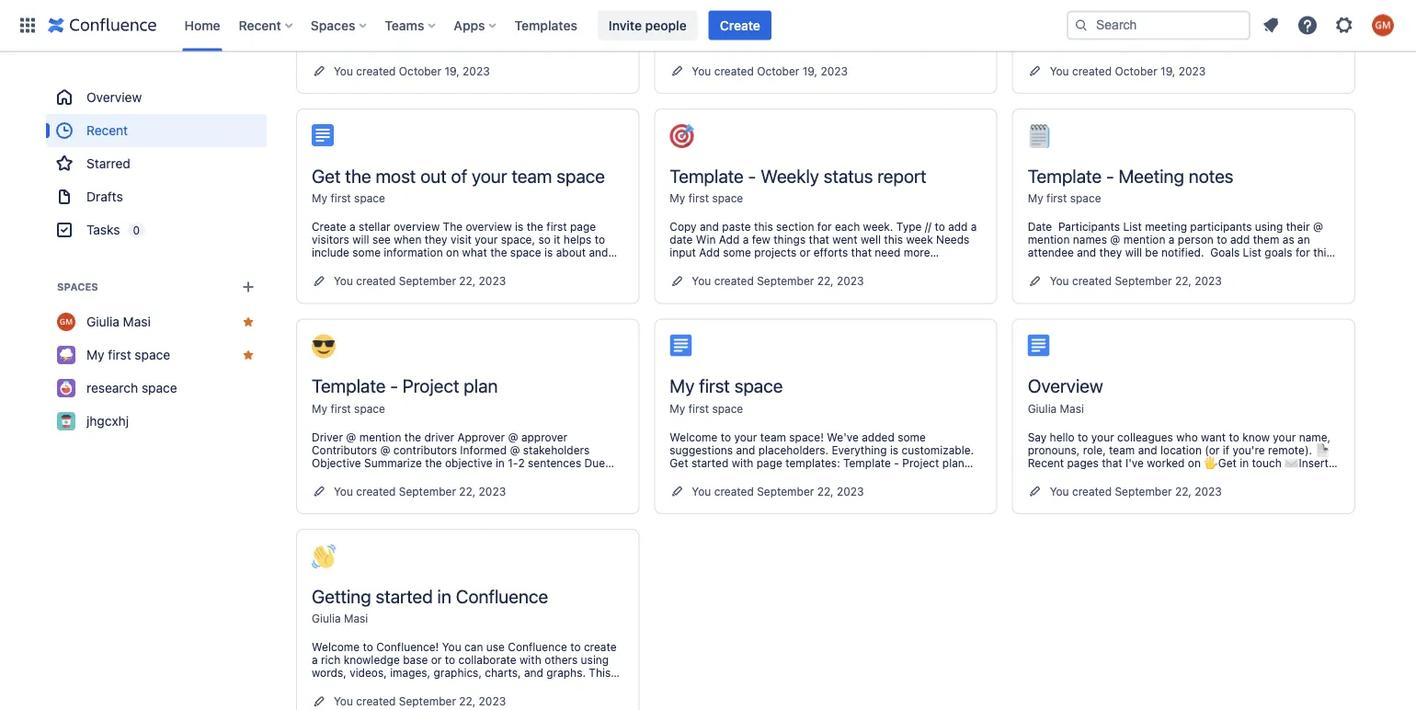 Task type: locate. For each thing, give the bounding box(es) containing it.
masi inside overview giulia masi
[[1060, 403, 1085, 415]]

giulia masi link
[[46, 305, 267, 339], [1028, 403, 1085, 415], [312, 613, 368, 626]]

you for my first space
[[692, 485, 712, 498]]

you created september 22, 2023 for most
[[334, 275, 506, 288]]

overview link
[[46, 81, 267, 114]]

:sunglasses: image
[[312, 335, 336, 359], [312, 335, 336, 359]]

help icon image
[[1297, 14, 1319, 36]]

2023 for project
[[479, 485, 506, 498]]

1 vertical spatial recent
[[86, 123, 128, 138]]

created for in
[[356, 696, 396, 708]]

you created october 19, 2023 down create link
[[692, 65, 848, 78]]

0 horizontal spatial -
[[390, 375, 398, 397]]

spaces button
[[305, 11, 374, 40]]

you created september 22, 2023 for in
[[334, 696, 506, 708]]

project
[[403, 375, 460, 397]]

spaces right recent popup button
[[311, 17, 355, 33]]

october down search field
[[1116, 65, 1158, 78]]

0 vertical spatial giulia masi link
[[46, 305, 267, 339]]

0 horizontal spatial template
[[312, 375, 386, 397]]

2 unstar this space image from the top
[[241, 348, 256, 363]]

most
[[376, 165, 416, 187]]

-
[[749, 165, 757, 187], [1107, 165, 1115, 187], [390, 375, 398, 397]]

october down teams popup button
[[399, 65, 442, 78]]

19,
[[445, 65, 460, 78], [803, 65, 818, 78], [1161, 65, 1176, 78]]

september for in
[[399, 696, 456, 708]]

masi
[[123, 314, 151, 329], [1060, 403, 1085, 415], [344, 613, 368, 626]]

1 horizontal spatial you created october 19, 2023
[[692, 65, 848, 78]]

create link
[[709, 11, 772, 40]]

0 horizontal spatial page image
[[312, 125, 334, 147]]

out
[[421, 165, 447, 187]]

banner containing home
[[0, 0, 1417, 52]]

notes
[[1189, 165, 1234, 187]]

recent up starred at top
[[86, 123, 128, 138]]

0 horizontal spatial you created october 19, 2023
[[334, 65, 490, 78]]

confluence image
[[48, 14, 157, 36], [48, 14, 157, 36]]

0 vertical spatial giulia
[[86, 314, 120, 329]]

2 horizontal spatial october
[[1116, 65, 1158, 78]]

2 horizontal spatial giulia
[[1028, 403, 1057, 415]]

- left meeting
[[1107, 165, 1115, 187]]

the
[[345, 165, 371, 187]]

my first space my first space
[[670, 375, 783, 415]]

page image up get
[[312, 125, 334, 147]]

confluence
[[456, 586, 548, 607]]

0 horizontal spatial giulia
[[86, 314, 120, 329]]

space inside template - project plan my first space
[[354, 403, 385, 415]]

2 horizontal spatial you created october 19, 2023
[[1050, 65, 1207, 78]]

1 horizontal spatial october
[[757, 65, 800, 78]]

search image
[[1075, 18, 1089, 33]]

0 horizontal spatial overview
[[86, 90, 142, 105]]

my first space link for template - project plan
[[312, 403, 385, 415]]

22, for masi
[[1176, 485, 1192, 498]]

created for masi
[[1073, 485, 1112, 498]]

1 horizontal spatial template
[[670, 165, 744, 187]]

- inside the template - meeting notes my first space
[[1107, 165, 1115, 187]]

september for weekly
[[757, 275, 815, 288]]

1 horizontal spatial 19,
[[803, 65, 818, 78]]

group
[[46, 81, 267, 247]]

0 horizontal spatial october
[[399, 65, 442, 78]]

drafts
[[86, 189, 123, 204]]

2 you created october 19, 2023 from the left
[[692, 65, 848, 78]]

3 19, from the left
[[1161, 65, 1176, 78]]

1 vertical spatial masi
[[1060, 403, 1085, 415]]

first inside template - weekly status report my first space
[[689, 192, 709, 205]]

template for template - meeting notes
[[1028, 165, 1102, 187]]

your
[[472, 165, 508, 187]]

home
[[184, 17, 220, 33]]

my first space
[[86, 347, 170, 363]]

my first space link for template - meeting notes
[[1028, 192, 1102, 205]]

team
[[512, 165, 552, 187]]

2 horizontal spatial page image
[[1028, 335, 1050, 357]]

first inside the get the most out of your team space my first space
[[331, 192, 351, 205]]

page image up overview giulia masi
[[1028, 335, 1050, 357]]

:wave: image
[[312, 545, 336, 569], [312, 545, 336, 569]]

22,
[[459, 275, 476, 288], [818, 275, 834, 288], [1176, 275, 1192, 288], [459, 485, 476, 498], [818, 485, 834, 498], [1176, 485, 1192, 498], [459, 696, 476, 708]]

- inside template - weekly status report my first space
[[749, 165, 757, 187]]

0 vertical spatial overview
[[86, 90, 142, 105]]

0 horizontal spatial masi
[[123, 314, 151, 329]]

started
[[376, 586, 433, 607]]

- left project
[[390, 375, 398, 397]]

you for template - meeting notes
[[1050, 275, 1070, 288]]

0 horizontal spatial 19,
[[445, 65, 460, 78]]

1 vertical spatial overview
[[1028, 375, 1104, 397]]

2023 for masi
[[1195, 485, 1223, 498]]

unstar this space image for my first space
[[241, 348, 256, 363]]

1 unstar this space image from the top
[[241, 315, 256, 329]]

template - project plan my first space
[[312, 375, 498, 415]]

apps button
[[448, 11, 504, 40]]

:dart: image
[[670, 125, 694, 149], [670, 125, 694, 149]]

research
[[86, 380, 138, 396]]

weekly
[[761, 165, 820, 187]]

notification icon image
[[1261, 14, 1283, 36]]

status
[[824, 165, 874, 187]]

template inside template - project plan my first space
[[312, 375, 386, 397]]

template left project
[[312, 375, 386, 397]]

you created september 22, 2023 for project
[[334, 485, 506, 498]]

2023 for meeting
[[1195, 275, 1223, 288]]

2 horizontal spatial template
[[1028, 165, 1102, 187]]

you created september 22, 2023
[[334, 275, 506, 288], [692, 275, 864, 288], [1050, 275, 1223, 288], [334, 485, 506, 498], [692, 485, 864, 498], [1050, 485, 1223, 498], [334, 696, 506, 708]]

research space
[[86, 380, 177, 396]]

- inside template - project plan my first space
[[390, 375, 398, 397]]

1 horizontal spatial overview
[[1028, 375, 1104, 397]]

1 horizontal spatial giulia masi link
[[312, 613, 368, 626]]

you created october 19, 2023 down teams popup button
[[334, 65, 490, 78]]

first
[[331, 192, 351, 205], [689, 192, 709, 205], [1047, 192, 1068, 205], [108, 347, 131, 363], [699, 375, 730, 397], [331, 403, 351, 415], [689, 403, 709, 415]]

- for project
[[390, 375, 398, 397]]

template inside the template - meeting notes my first space
[[1028, 165, 1102, 187]]

drafts link
[[46, 180, 267, 213]]

you created october 19, 2023 down search field
[[1050, 65, 1207, 78]]

you created october 19, 2023
[[334, 65, 490, 78], [692, 65, 848, 78], [1050, 65, 1207, 78]]

tasks
[[86, 222, 120, 237]]

2 vertical spatial masi
[[344, 613, 368, 626]]

overview for overview
[[86, 90, 142, 105]]

1 vertical spatial giulia masi link
[[1028, 403, 1085, 415]]

my first space link for template - weekly status report
[[670, 192, 744, 205]]

settings icon image
[[1334, 14, 1356, 36]]

1 vertical spatial unstar this space image
[[241, 348, 256, 363]]

plan
[[464, 375, 498, 397]]

1 vertical spatial spaces
[[57, 281, 98, 293]]

my inside template - weekly status report my first space
[[670, 192, 686, 205]]

giulia
[[86, 314, 120, 329], [1028, 403, 1057, 415], [312, 613, 341, 626]]

jhgcxhj link
[[46, 405, 267, 438]]

recent link
[[46, 114, 267, 147]]

space inside the research space link
[[142, 380, 177, 396]]

0 vertical spatial unstar this space image
[[241, 315, 256, 329]]

2 vertical spatial giulia masi link
[[312, 613, 368, 626]]

first inside template - project plan my first space
[[331, 403, 351, 415]]

group containing overview
[[46, 81, 267, 247]]

0 horizontal spatial recent
[[86, 123, 128, 138]]

2 vertical spatial giulia
[[312, 613, 341, 626]]

september
[[399, 275, 456, 288], [757, 275, 815, 288], [1116, 275, 1173, 288], [399, 485, 456, 498], [757, 485, 815, 498], [1116, 485, 1173, 498], [399, 696, 456, 708]]

spaces
[[311, 17, 355, 33], [57, 281, 98, 293]]

spaces up giulia masi
[[57, 281, 98, 293]]

first inside the template - meeting notes my first space
[[1047, 192, 1068, 205]]

overview inside overview link
[[86, 90, 142, 105]]

you created september 22, 2023 for meeting
[[1050, 275, 1223, 288]]

my first space link for get the most out of your team space
[[312, 192, 385, 205]]

giulia masi
[[86, 314, 151, 329]]

template down :notepad_spiral: image
[[1028, 165, 1102, 187]]

templates
[[515, 17, 578, 33]]

september for meeting
[[1116, 275, 1173, 288]]

template left weekly
[[670, 165, 744, 187]]

getting started in confluence giulia masi
[[312, 586, 548, 626]]

- left weekly
[[749, 165, 757, 187]]

page image up my first space my first space
[[670, 335, 692, 357]]

overview
[[86, 90, 142, 105], [1028, 375, 1104, 397]]

1 horizontal spatial recent
[[239, 17, 281, 33]]

1 october from the left
[[399, 65, 442, 78]]

you
[[334, 65, 353, 78], [692, 65, 712, 78], [1050, 65, 1070, 78], [334, 275, 353, 288], [692, 275, 712, 288], [1050, 275, 1070, 288], [334, 485, 353, 498], [692, 485, 712, 498], [1050, 485, 1070, 498], [334, 696, 353, 708]]

page image
[[312, 125, 334, 147], [670, 335, 692, 357], [1028, 335, 1050, 357]]

1 horizontal spatial spaces
[[311, 17, 355, 33]]

3 you created october 19, 2023 from the left
[[1050, 65, 1207, 78]]

2 horizontal spatial giulia masi link
[[1028, 403, 1085, 415]]

0 vertical spatial spaces
[[311, 17, 355, 33]]

created for most
[[356, 275, 396, 288]]

1 vertical spatial giulia
[[1028, 403, 1057, 415]]

created
[[356, 65, 396, 78], [715, 65, 754, 78], [1073, 65, 1112, 78], [356, 275, 396, 288], [715, 275, 754, 288], [1073, 275, 1112, 288], [356, 485, 396, 498], [715, 485, 754, 498], [1073, 485, 1112, 498], [356, 696, 396, 708]]

recent
[[239, 17, 281, 33], [86, 123, 128, 138]]

in
[[438, 586, 452, 607]]

overview for overview giulia masi
[[1028, 375, 1104, 397]]

2023 for in
[[479, 696, 506, 708]]

2023
[[463, 65, 490, 78], [821, 65, 848, 78], [1179, 65, 1207, 78], [479, 275, 506, 288], [837, 275, 864, 288], [1195, 275, 1223, 288], [479, 485, 506, 498], [837, 485, 864, 498], [1195, 485, 1223, 498], [479, 696, 506, 708]]

templates link
[[509, 11, 583, 40]]

0 vertical spatial masi
[[123, 314, 151, 329]]

october
[[399, 65, 442, 78], [757, 65, 800, 78], [1116, 65, 1158, 78]]

october down create link
[[757, 65, 800, 78]]

22, for weekly
[[818, 275, 834, 288]]

2 october from the left
[[757, 65, 800, 78]]

get the most out of your team space my first space
[[312, 165, 605, 205]]

1 horizontal spatial -
[[749, 165, 757, 187]]

space
[[557, 165, 605, 187], [354, 192, 385, 205], [713, 192, 744, 205], [1071, 192, 1102, 205], [135, 347, 170, 363], [735, 375, 783, 397], [142, 380, 177, 396], [354, 403, 385, 415], [713, 403, 744, 415]]

2 horizontal spatial -
[[1107, 165, 1115, 187]]

1 horizontal spatial giulia
[[312, 613, 341, 626]]

my
[[312, 192, 328, 205], [670, 192, 686, 205], [1028, 192, 1044, 205], [86, 347, 104, 363], [670, 375, 695, 397], [312, 403, 328, 415], [670, 403, 686, 415]]

1 horizontal spatial masi
[[344, 613, 368, 626]]

2 horizontal spatial masi
[[1060, 403, 1085, 415]]

unstar this space image
[[241, 315, 256, 329], [241, 348, 256, 363]]

jhgcxhj
[[86, 414, 129, 429]]

template inside template - weekly status report my first space
[[670, 165, 744, 187]]

0 vertical spatial recent
[[239, 17, 281, 33]]

template
[[670, 165, 744, 187], [1028, 165, 1102, 187], [312, 375, 386, 397]]

masi inside getting started in confluence giulia masi
[[344, 613, 368, 626]]

banner
[[0, 0, 1417, 52]]

create a space image
[[237, 276, 259, 298]]

2 horizontal spatial 19,
[[1161, 65, 1176, 78]]

1 horizontal spatial page image
[[670, 335, 692, 357]]

giulia inside overview giulia masi
[[1028, 403, 1057, 415]]

created for project
[[356, 485, 396, 498]]

my first space link
[[312, 192, 385, 205], [670, 192, 744, 205], [1028, 192, 1102, 205], [46, 339, 267, 372], [312, 403, 385, 415], [670, 403, 744, 415]]

overview giulia masi
[[1028, 375, 1104, 415]]

september for space
[[757, 485, 815, 498]]

0 horizontal spatial spaces
[[57, 281, 98, 293]]

recent right home
[[239, 17, 281, 33]]



Task type: vqa. For each thing, say whether or not it's contained in the screenshot.


Task type: describe. For each thing, give the bounding box(es) containing it.
appswitcher icon image
[[17, 14, 39, 36]]

space inside template - weekly status report my first space
[[713, 192, 744, 205]]

Search field
[[1067, 11, 1251, 40]]

space inside the template - meeting notes my first space
[[1071, 192, 1102, 205]]

my first space link for my first space
[[670, 403, 744, 415]]

you for overview
[[1050, 485, 1070, 498]]

:notepad_spiral: image
[[1028, 125, 1052, 149]]

create
[[720, 17, 761, 33]]

you for template - weekly status report
[[692, 275, 712, 288]]

template - weekly status report my first space
[[670, 165, 927, 205]]

2023 for most
[[479, 275, 506, 288]]

- for meeting
[[1107, 165, 1115, 187]]

giulia masi link for getting started in confluence
[[312, 613, 368, 626]]

created for meeting
[[1073, 275, 1112, 288]]

0
[[133, 224, 140, 236]]

created for space
[[715, 485, 754, 498]]

of
[[451, 165, 468, 187]]

giulia masi link for overview
[[1028, 403, 1085, 415]]

22, for in
[[459, 696, 476, 708]]

3 october from the left
[[1116, 65, 1158, 78]]

22, for project
[[459, 485, 476, 498]]

get
[[312, 165, 341, 187]]

september for masi
[[1116, 485, 1173, 498]]

you for getting started in confluence
[[334, 696, 353, 708]]

invite people
[[609, 17, 687, 33]]

invite people button
[[598, 11, 698, 40]]

2023 for weekly
[[837, 275, 864, 288]]

unstar this space image for giulia masi
[[241, 315, 256, 329]]

template for template - weekly status report
[[670, 165, 744, 187]]

recent button
[[233, 11, 300, 40]]

you created september 22, 2023 for space
[[692, 485, 864, 498]]

my inside the template - meeting notes my first space
[[1028, 192, 1044, 205]]

research space link
[[46, 372, 267, 405]]

22, for meeting
[[1176, 275, 1192, 288]]

starred link
[[46, 147, 267, 180]]

giulia inside getting started in confluence giulia masi
[[312, 613, 341, 626]]

people
[[646, 17, 687, 33]]

teams
[[385, 17, 425, 33]]

you created september 22, 2023 for masi
[[1050, 485, 1223, 498]]

you for get the most out of your team space
[[334, 275, 353, 288]]

1 you created october 19, 2023 from the left
[[334, 65, 490, 78]]

global element
[[11, 0, 1064, 51]]

invite
[[609, 17, 642, 33]]

my inside template - project plan my first space
[[312, 403, 328, 415]]

page image for overview
[[1028, 335, 1050, 357]]

0 horizontal spatial giulia masi link
[[46, 305, 267, 339]]

september for project
[[399, 485, 456, 498]]

home link
[[179, 11, 226, 40]]

created for weekly
[[715, 275, 754, 288]]

getting
[[312, 586, 371, 607]]

apps
[[454, 17, 485, 33]]

:notepad_spiral: image
[[1028, 125, 1052, 149]]

1 19, from the left
[[445, 65, 460, 78]]

you for template - project plan
[[334, 485, 353, 498]]

2 19, from the left
[[803, 65, 818, 78]]

page image for my
[[670, 335, 692, 357]]

22, for most
[[459, 275, 476, 288]]

spaces inside popup button
[[311, 17, 355, 33]]

- for weekly
[[749, 165, 757, 187]]

starred
[[86, 156, 131, 171]]

recent inside group
[[86, 123, 128, 138]]

template - meeting notes my first space
[[1028, 165, 1234, 205]]

meeting
[[1119, 165, 1185, 187]]

22, for space
[[818, 485, 834, 498]]

you created september 22, 2023 for weekly
[[692, 275, 864, 288]]

2023 for space
[[837, 485, 864, 498]]

template for template - project plan
[[312, 375, 386, 397]]

page image for get
[[312, 125, 334, 147]]

my inside the get the most out of your team space my first space
[[312, 192, 328, 205]]

report
[[878, 165, 927, 187]]

teams button
[[379, 11, 443, 40]]

september for most
[[399, 275, 456, 288]]

recent inside popup button
[[239, 17, 281, 33]]

your profile and preferences image
[[1373, 14, 1395, 36]]



